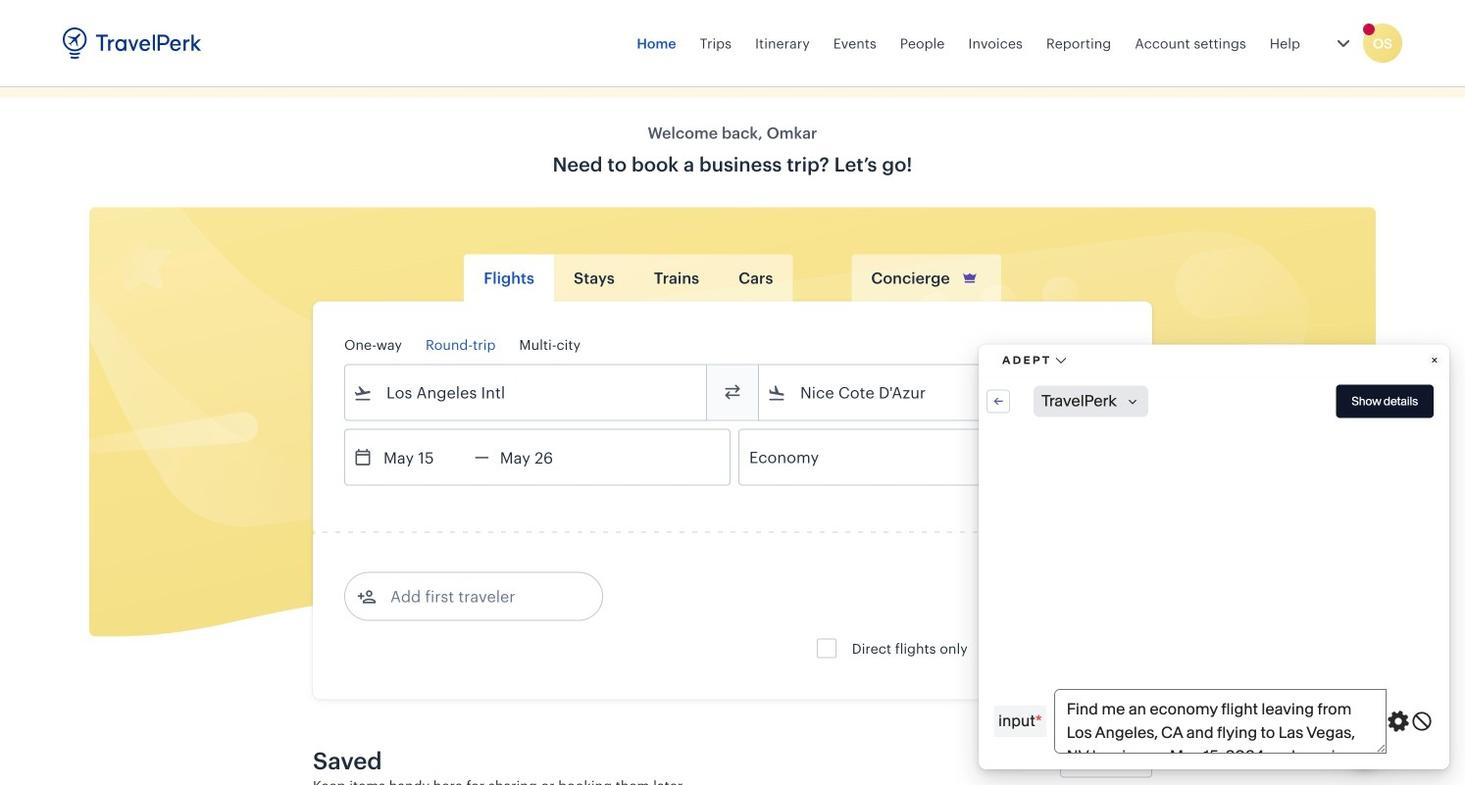 Task type: describe. For each thing, give the bounding box(es) containing it.
Return text field
[[489, 430, 591, 485]]

From search field
[[373, 377, 681, 408]]

To search field
[[787, 377, 1095, 408]]



Task type: locate. For each thing, give the bounding box(es) containing it.
Add first traveler search field
[[377, 581, 581, 612]]

Depart text field
[[373, 430, 475, 485]]



